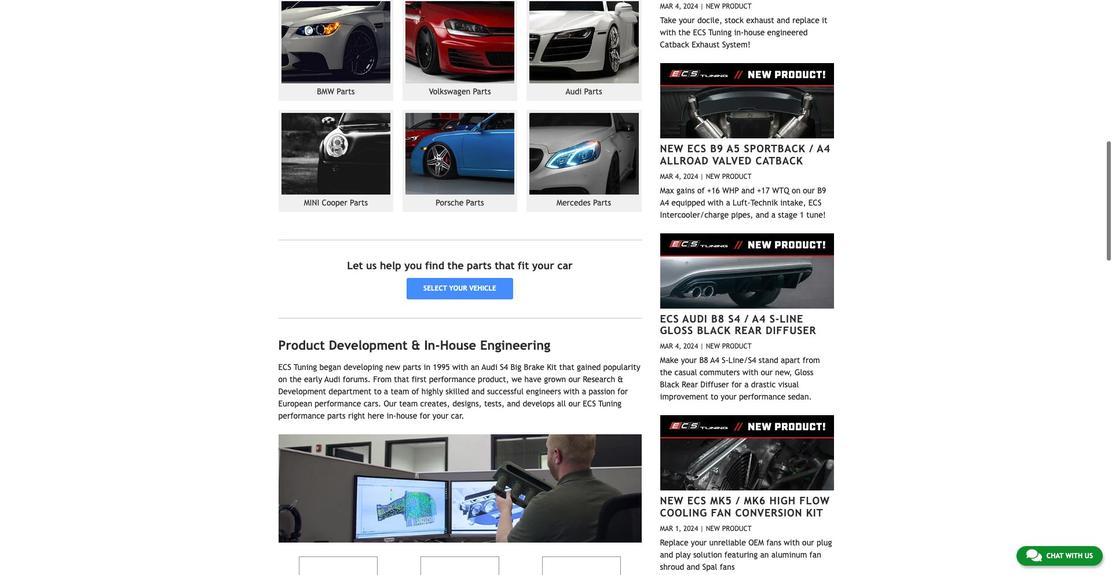Task type: vqa. For each thing, say whether or not it's contained in the screenshot.


Task type: locate. For each thing, give the bounding box(es) containing it.
and
[[777, 16, 790, 25], [742, 186, 755, 195], [756, 210, 769, 219], [472, 387, 485, 397], [507, 399, 520, 409], [660, 550, 673, 560], [687, 562, 700, 572]]

0 horizontal spatial black
[[660, 380, 680, 390]]

0 vertical spatial diffuser
[[766, 324, 817, 337]]

2024 up casual
[[684, 343, 698, 351]]

| up "commuters"
[[700, 343, 704, 351]]

and inside mar 4, 2024 | new product take your docile, stock exhaust and replace it with the ecs tuning in-house engineered catback exhaust system!
[[777, 16, 790, 25]]

2 mar from the top
[[660, 173, 673, 181]]

1 vertical spatial /
[[745, 313, 749, 325]]

ecs up european
[[278, 363, 292, 372]]

| inside mar 4, 2024 | new product max gains of +16 whp and +17 wtq on our b9 a4 equipped with a luft-technik intake, ecs intercooler/charge pipes, and a stage 1 tune!
[[700, 173, 704, 181]]

in-
[[734, 28, 744, 37], [387, 412, 396, 421]]

s4 inside ecs tuning began developing new parts in 1995 with an audi s4 big brake kit that gained popularity on the early audi forums. from that first performance product, we have grown our research & development department to a team of highly skilled and successful engineers with a passion for european performance cars. our team creates, designs, tests, and develops all our ecs tuning performance parts right here in-house for your car.
[[500, 363, 508, 372]]

3 | from the top
[[700, 343, 704, 351]]

parts inside 'link'
[[584, 87, 602, 96]]

your up solution
[[691, 538, 707, 547]]

4, inside mar 4, 2024 | new product make your b8 a4 s-line/s4 stand apart from the casual commuters with our new, gloss black rear diffuser for a drastic visual improvement to your performance sedan.
[[675, 343, 682, 351]]

0 vertical spatial an
[[471, 363, 480, 372]]

ecs inside new ecs mk5 / mk6 high flow cooling fan conversion kit
[[688, 495, 707, 507]]

from
[[803, 356, 820, 365]]

| for mk5
[[700, 525, 704, 533]]

for
[[732, 380, 742, 390], [618, 387, 628, 397], [420, 412, 430, 421]]

4 2024 from the top
[[684, 525, 698, 533]]

0 vertical spatial gloss
[[660, 324, 694, 337]]

to
[[374, 387, 382, 397], [711, 392, 719, 402]]

0 horizontal spatial tuning
[[294, 363, 317, 372]]

1 vertical spatial an
[[760, 550, 769, 560]]

2 2024 from the top
[[684, 173, 698, 181]]

a down the from
[[384, 387, 388, 397]]

4 | from the top
[[700, 525, 704, 533]]

b9 inside new ecs b9 a5 sportback / a4 allroad valved catback
[[710, 143, 724, 155]]

1 horizontal spatial s-
[[770, 313, 780, 325]]

a left drastic
[[745, 380, 749, 390]]

our inside mar 1, 2024 | new product replace your unreliable oem fans with our plug and play solution featuring an aluminum fan shroud and spal fans
[[803, 538, 815, 547]]

product up unreliable
[[722, 525, 752, 533]]

1,
[[675, 525, 682, 533]]

3 2024 from the top
[[684, 343, 698, 351]]

0 horizontal spatial on
[[278, 375, 287, 384]]

mar for ecs audi b8 s4 / a4 s-line gloss black rear diffuser
[[660, 343, 673, 351]]

0 vertical spatial b8
[[712, 313, 725, 325]]

new for b8
[[706, 343, 720, 351]]

your right "take" on the top right of the page
[[679, 16, 695, 25]]

product for allroad
[[722, 173, 752, 181]]

car.
[[451, 412, 464, 421]]

2 | from the top
[[700, 173, 704, 181]]

with down line/s4
[[743, 368, 759, 377]]

new up "commuters"
[[706, 343, 720, 351]]

gloss up make
[[660, 324, 694, 337]]

0 vertical spatial in-
[[734, 28, 744, 37]]

1
[[800, 210, 804, 219]]

0 vertical spatial 4,
[[675, 2, 682, 11]]

1 horizontal spatial gloss
[[795, 368, 814, 377]]

diffuser down "commuters"
[[701, 380, 729, 390]]

1 horizontal spatial an
[[760, 550, 769, 560]]

1 horizontal spatial catback
[[756, 154, 804, 167]]

1 horizontal spatial to
[[711, 392, 719, 402]]

find
[[425, 260, 444, 272]]

1 vertical spatial s-
[[722, 356, 729, 365]]

s4 up line/s4
[[729, 313, 741, 325]]

2 horizontal spatial that
[[559, 363, 575, 372]]

audi inside ecs audi b8 s4 / a4 s-line gloss black rear diffuser
[[683, 313, 708, 325]]

product inside mar 4, 2024 | new product max gains of +16 whp and +17 wtq on our b9 a4 equipped with a luft-technik intake, ecs intercooler/charge pipes, and a stage 1 tune!
[[722, 173, 752, 181]]

&
[[412, 338, 421, 353], [618, 375, 624, 384]]

rear down casual
[[682, 380, 698, 390]]

0 horizontal spatial that
[[394, 375, 409, 384]]

b9
[[710, 143, 724, 155], [818, 186, 826, 195]]

1 vertical spatial diffuser
[[701, 380, 729, 390]]

4, inside mar 4, 2024 | new product max gains of +16 whp and +17 wtq on our b9 a4 equipped with a luft-technik intake, ecs intercooler/charge pipes, and a stage 1 tune!
[[675, 173, 682, 181]]

1 horizontal spatial house
[[744, 28, 765, 37]]

parts for mercedes parts
[[593, 198, 611, 208]]

product up whp at the top right
[[722, 173, 752, 181]]

a5
[[727, 143, 741, 155]]

new up max
[[660, 143, 684, 155]]

on up intake,
[[792, 186, 801, 195]]

with inside mar 4, 2024 | new product take your docile, stock exhaust and replace it with the ecs tuning in-house engineered catback exhaust system!
[[660, 28, 676, 37]]

new for of
[[706, 173, 720, 181]]

1 horizontal spatial /
[[745, 313, 749, 325]]

2024 inside mar 1, 2024 | new product replace your unreliable oem fans with our plug and play solution featuring an aluminum fan shroud and spal fans
[[684, 525, 698, 533]]

audi parts link
[[526, 0, 642, 101]]

0 vertical spatial on
[[792, 186, 801, 195]]

with
[[660, 28, 676, 37], [708, 198, 724, 207], [452, 363, 468, 372], [743, 368, 759, 377], [564, 387, 580, 397], [784, 538, 800, 547], [1066, 552, 1083, 560]]

parts for audi parts
[[584, 87, 602, 96]]

mar for new ecs b9 a5 sportback / a4 allroad valved catback
[[660, 173, 673, 181]]

ecs left the mk5
[[688, 495, 707, 507]]

0 horizontal spatial /
[[736, 495, 741, 507]]

2 vertical spatial /
[[736, 495, 741, 507]]

1 vertical spatial tuning
[[294, 363, 317, 372]]

with inside mar 1, 2024 | new product replace your unreliable oem fans with our plug and play solution featuring an aluminum fan shroud and spal fans
[[784, 538, 800, 547]]

0 horizontal spatial s4
[[500, 363, 508, 372]]

developing
[[344, 363, 383, 372]]

the
[[679, 28, 691, 37], [448, 260, 464, 272], [660, 368, 672, 377], [290, 375, 302, 384]]

parts for volkswagen parts
[[473, 87, 491, 96]]

our down stand
[[761, 368, 773, 377]]

new ecs b9 a5 sportback / a4 allroad valved catback image
[[660, 63, 834, 139]]

& inside ecs tuning began developing new parts in 1995 with an audi s4 big brake kit that gained popularity on the early audi forums. from that first performance product, we have grown our research & development department to a team of highly skilled and successful engineers with a passion for european performance cars. our team creates, designs, tests, and develops all our ecs tuning performance parts right here in-house for your car.
[[618, 375, 624, 384]]

0 vertical spatial that
[[495, 260, 515, 272]]

1 2024 from the top
[[684, 2, 698, 11]]

| for b8
[[700, 343, 704, 351]]

tuning up early
[[294, 363, 317, 372]]

2 horizontal spatial for
[[732, 380, 742, 390]]

an down oem
[[760, 550, 769, 560]]

in- up system!
[[734, 28, 744, 37]]

rear up line/s4
[[735, 324, 762, 337]]

1 4, from the top
[[675, 2, 682, 11]]

0 horizontal spatial house
[[396, 412, 417, 421]]

mar inside mar 4, 2024 | new product max gains of +16 whp and +17 wtq on our b9 a4 equipped with a luft-technik intake, ecs intercooler/charge pipes, and a stage 1 tune!
[[660, 173, 673, 181]]

big
[[511, 363, 522, 372]]

to inside mar 4, 2024 | new product make your b8 a4 s-line/s4 stand apart from the casual commuters with our new, gloss black rear diffuser for a drastic visual improvement to your performance sedan.
[[711, 392, 719, 402]]

of inside ecs tuning began developing new parts in 1995 with an audi s4 big brake kit that gained popularity on the early audi forums. from that first performance product, we have grown our research & development department to a team of highly skilled and successful engineers with a passion for european performance cars. our team creates, designs, tests, and develops all our ecs tuning performance parts right here in-house for your car.
[[412, 387, 419, 397]]

on inside mar 4, 2024 | new product max gains of +16 whp and +17 wtq on our b9 a4 equipped with a luft-technik intake, ecs intercooler/charge pipes, and a stage 1 tune!
[[792, 186, 801, 195]]

1 horizontal spatial of
[[698, 186, 705, 195]]

b8 inside ecs audi b8 s4 / a4 s-line gloss black rear diffuser
[[712, 313, 725, 325]]

s- up stand
[[770, 313, 780, 325]]

develops
[[523, 399, 555, 409]]

in- inside mar 4, 2024 | new product take your docile, stock exhaust and replace it with the ecs tuning in-house engineered catback exhaust system!
[[734, 28, 744, 37]]

play
[[676, 550, 691, 560]]

2 horizontal spatial tuning
[[709, 28, 732, 37]]

volkswagen parts
[[429, 87, 491, 96]]

1 horizontal spatial black
[[697, 324, 731, 337]]

1 vertical spatial kit
[[806, 507, 824, 519]]

1 horizontal spatial &
[[618, 375, 624, 384]]

of inside mar 4, 2024 | new product max gains of +16 whp and +17 wtq on our b9 a4 equipped with a luft-technik intake, ecs intercooler/charge pipes, and a stage 1 tune!
[[698, 186, 705, 195]]

1 mar from the top
[[660, 2, 673, 11]]

s4 left 'big' on the left
[[500, 363, 508, 372]]

1 horizontal spatial rear
[[735, 324, 762, 337]]

our up the fan
[[803, 538, 815, 547]]

0 horizontal spatial diffuser
[[701, 380, 729, 390]]

b9 up tune!
[[818, 186, 826, 195]]

0 vertical spatial black
[[697, 324, 731, 337]]

0 vertical spatial catback
[[660, 40, 689, 49]]

a4 right sportback
[[817, 143, 831, 155]]

our down gained
[[569, 375, 581, 384]]

1 horizontal spatial kit
[[806, 507, 824, 519]]

new down fan in the right of the page
[[706, 525, 720, 533]]

and up shroud
[[660, 550, 673, 560]]

+16
[[707, 186, 720, 195]]

have
[[525, 375, 542, 384]]

new inside mar 1, 2024 | new product replace your unreliable oem fans with our plug and play solution featuring an aluminum fan shroud and spal fans
[[706, 525, 720, 533]]

1 vertical spatial development
[[278, 387, 326, 397]]

2024
[[684, 2, 698, 11], [684, 173, 698, 181], [684, 343, 698, 351], [684, 525, 698, 533]]

new
[[386, 363, 401, 372]]

ecs
[[693, 28, 706, 37], [688, 143, 707, 155], [809, 198, 822, 207], [660, 313, 679, 325], [278, 363, 292, 372], [583, 399, 596, 409], [688, 495, 707, 507]]

development
[[329, 338, 408, 353], [278, 387, 326, 397]]

ecs tuning began developing new parts in 1995 with an audi s4 big brake kit that gained popularity on the early audi forums. from that first performance product, we have grown our research & development department to a team of highly skilled and successful engineers with a passion for european performance cars. our team creates, designs, tests, and develops all our ecs tuning performance parts right here in-house for your car.
[[278, 363, 641, 421]]

& down popularity
[[618, 375, 624, 384]]

house down the exhaust
[[744, 28, 765, 37]]

1 vertical spatial b9
[[818, 186, 826, 195]]

ecs audi b8 s4 / a4 s-line gloss black rear diffuser image
[[660, 233, 834, 309]]

0 horizontal spatial parts
[[327, 412, 346, 421]]

our
[[384, 399, 397, 409]]

volkswagen parts link
[[402, 0, 518, 101]]

performance inside mar 4, 2024 | new product make your b8 a4 s-line/s4 stand apart from the casual commuters with our new, gloss black rear diffuser for a drastic visual improvement to your performance sedan.
[[739, 392, 786, 402]]

to down the from
[[374, 387, 382, 397]]

1 vertical spatial black
[[660, 380, 680, 390]]

performance down department
[[315, 399, 361, 409]]

s-
[[770, 313, 780, 325], [722, 356, 729, 365]]

a4 down max
[[660, 198, 669, 207]]

2 vertical spatial tuning
[[599, 399, 622, 409]]

ecs inside mar 4, 2024 | new product take your docile, stock exhaust and replace it with the ecs tuning in-house engineered catback exhaust system!
[[693, 28, 706, 37]]

development up european
[[278, 387, 326, 397]]

0 vertical spatial s4
[[729, 313, 741, 325]]

new ecs mk5 / mk6 high flow cooling fan conversion kit image
[[660, 416, 834, 491]]

1 horizontal spatial for
[[618, 387, 628, 397]]

new for unreliable
[[706, 525, 720, 533]]

catback down "take" on the top right of the page
[[660, 40, 689, 49]]

parts
[[467, 260, 492, 272], [403, 363, 421, 372], [327, 412, 346, 421]]

ecs left a5
[[688, 143, 707, 155]]

began
[[320, 363, 341, 372]]

1 vertical spatial that
[[559, 363, 575, 372]]

s- inside ecs audi b8 s4 / a4 s-line gloss black rear diffuser
[[770, 313, 780, 325]]

an
[[471, 363, 480, 372], [760, 550, 769, 560]]

ecs up make
[[660, 313, 679, 325]]

1 horizontal spatial tuning
[[599, 399, 622, 409]]

4, up make
[[675, 343, 682, 351]]

tuning down the docile,
[[709, 28, 732, 37]]

0 horizontal spatial b9
[[710, 143, 724, 155]]

1 horizontal spatial on
[[792, 186, 801, 195]]

all
[[557, 399, 566, 409]]

black up line/s4
[[697, 324, 731, 337]]

fans right 'spal' on the bottom
[[720, 562, 735, 572]]

0 vertical spatial parts
[[467, 260, 492, 272]]

1 horizontal spatial diffuser
[[766, 324, 817, 337]]

your down creates,
[[433, 412, 449, 421]]

1 vertical spatial b8
[[700, 356, 708, 365]]

product up stock
[[722, 2, 752, 11]]

0 vertical spatial house
[[744, 28, 765, 37]]

kit up plug
[[806, 507, 824, 519]]

| down allroad
[[700, 173, 704, 181]]

ecs down passion
[[583, 399, 596, 409]]

your down let us help you find the parts that fit your     car
[[449, 285, 467, 293]]

that down new
[[394, 375, 409, 384]]

0 horizontal spatial an
[[471, 363, 480, 372]]

mar for new ecs mk5 / mk6 high flow cooling fan conversion kit
[[660, 525, 673, 533]]

0 horizontal spatial s-
[[722, 356, 729, 365]]

for down creates,
[[420, 412, 430, 421]]

1 vertical spatial gloss
[[795, 368, 814, 377]]

parts up the first
[[403, 363, 421, 372]]

2024 up the gains
[[684, 173, 698, 181]]

porsche parts link
[[402, 110, 518, 212]]

0 vertical spatial kit
[[547, 363, 557, 372]]

mar 4, 2024 | new product make your b8 a4 s-line/s4 stand apart from the casual commuters with our new, gloss black rear diffuser for a drastic visual improvement to your performance sedan.
[[660, 343, 820, 402]]

from
[[373, 375, 392, 384]]

1 horizontal spatial b9
[[818, 186, 826, 195]]

3 4, from the top
[[675, 343, 682, 351]]

engineers
[[526, 387, 561, 397]]

1 horizontal spatial in-
[[734, 28, 744, 37]]

mar 4, 2024 | new product take your docile, stock exhaust and replace it with the ecs tuning in-house engineered catback exhaust system!
[[660, 2, 828, 49]]

0 vertical spatial development
[[329, 338, 408, 353]]

1 vertical spatial &
[[618, 375, 624, 384]]

cars.
[[364, 399, 381, 409]]

new ecs b9 a5 sportback / a4 allroad valved catback
[[660, 143, 831, 167]]

1 | from the top
[[700, 2, 704, 11]]

2 4, from the top
[[675, 173, 682, 181]]

fan
[[810, 550, 821, 560]]

/ right sportback
[[809, 143, 814, 155]]

1 vertical spatial rear
[[682, 380, 698, 390]]

fans
[[767, 538, 782, 547], [720, 562, 735, 572]]

a4 left line on the bottom right of the page
[[753, 313, 766, 325]]

new inside mar 4, 2024 | new product max gains of +16 whp and +17 wtq on our b9 a4 equipped with a luft-technik intake, ecs intercooler/charge pipes, and a stage 1 tune!
[[706, 173, 720, 181]]

performance down drastic
[[739, 392, 786, 402]]

our
[[803, 186, 815, 195], [761, 368, 773, 377], [569, 375, 581, 384], [569, 399, 581, 409], [803, 538, 815, 547]]

whp
[[723, 186, 739, 195]]

2024 inside mar 4, 2024 | new product max gains of +16 whp and +17 wtq on our b9 a4 equipped with a luft-technik intake, ecs intercooler/charge pipes, and a stage 1 tune!
[[684, 173, 698, 181]]

black up 'improvement'
[[660, 380, 680, 390]]

parts up vehicle
[[467, 260, 492, 272]]

tuning down passion
[[599, 399, 622, 409]]

1 vertical spatial on
[[278, 375, 287, 384]]

ecs up exhaust
[[693, 28, 706, 37]]

team right our
[[399, 399, 418, 409]]

0 horizontal spatial development
[[278, 387, 326, 397]]

research
[[583, 375, 615, 384]]

diffuser inside ecs audi b8 s4 / a4 s-line gloss black rear diffuser
[[766, 324, 817, 337]]

1 horizontal spatial parts
[[403, 363, 421, 372]]

1 vertical spatial house
[[396, 412, 417, 421]]

1 vertical spatial in-
[[387, 412, 396, 421]]

passion
[[589, 387, 615, 397]]

our inside mar 4, 2024 | new product max gains of +16 whp and +17 wtq on our b9 a4 equipped with a luft-technik intake, ecs intercooler/charge pipes, and a stage 1 tune!
[[803, 186, 815, 195]]

3 mar from the top
[[660, 343, 673, 351]]

0 horizontal spatial gloss
[[660, 324, 694, 337]]

rear inside mar 4, 2024 | new product make your b8 a4 s-line/s4 stand apart from the casual commuters with our new, gloss black rear diffuser for a drastic visual improvement to your performance sedan.
[[682, 380, 698, 390]]

0 vertical spatial fans
[[767, 538, 782, 547]]

chat
[[1047, 552, 1064, 560]]

gloss down from
[[795, 368, 814, 377]]

product for cooling
[[722, 525, 752, 533]]

mar up "take" on the top right of the page
[[660, 2, 673, 11]]

new inside mar 4, 2024 | new product take your docile, stock exhaust and replace it with the ecs tuning in-house engineered catback exhaust system!
[[706, 2, 720, 11]]

replace
[[660, 538, 689, 547]]

mercedes parts link
[[526, 110, 642, 212]]

on up european
[[278, 375, 287, 384]]

that left fit
[[495, 260, 515, 272]]

0 horizontal spatial kit
[[547, 363, 557, 372]]

2024 for b8
[[684, 343, 698, 351]]

new up +16
[[706, 173, 720, 181]]

here
[[368, 412, 384, 421]]

| right the '1,' on the right of the page
[[700, 525, 704, 533]]

early
[[304, 375, 322, 384]]

0 horizontal spatial catback
[[660, 40, 689, 49]]

new,
[[775, 368, 792, 377]]

and down technik
[[756, 210, 769, 219]]

0 vertical spatial of
[[698, 186, 705, 195]]

mar 1, 2024 | new product replace your unreliable oem fans with our plug and play solution featuring an aluminum fan shroud and spal fans
[[660, 525, 832, 572]]

product
[[722, 2, 752, 11], [722, 173, 752, 181], [278, 338, 325, 353], [722, 343, 752, 351], [722, 525, 752, 533]]

your down "commuters"
[[721, 392, 737, 402]]

tests,
[[484, 399, 505, 409]]

product up line/s4
[[722, 343, 752, 351]]

| inside mar 4, 2024 | new product make your b8 a4 s-line/s4 stand apart from the casual commuters with our new, gloss black rear diffuser for a drastic visual improvement to your performance sedan.
[[700, 343, 704, 351]]

a4 inside new ecs b9 a5 sportback / a4 allroad valved catback
[[817, 143, 831, 155]]

sportback
[[744, 143, 806, 155]]

with inside mar 4, 2024 | new product max gains of +16 whp and +17 wtq on our b9 a4 equipped with a luft-technik intake, ecs intercooler/charge pipes, and a stage 1 tune!
[[708, 198, 724, 207]]

4, up "take" on the top right of the page
[[675, 2, 682, 11]]

equipped
[[672, 198, 705, 207]]

0 vertical spatial &
[[412, 338, 421, 353]]

parts left right
[[327, 412, 346, 421]]

1 horizontal spatial b8
[[712, 313, 725, 325]]

fans right oem
[[767, 538, 782, 547]]

of left +16
[[698, 186, 705, 195]]

improvement
[[660, 392, 709, 402]]

new inside mar 4, 2024 | new product make your b8 a4 s-line/s4 stand apart from the casual commuters with our new, gloss black rear diffuser for a drastic visual improvement to your performance sedan.
[[706, 343, 720, 351]]

comments image
[[1027, 549, 1042, 563]]

to inside ecs tuning began developing new parts in 1995 with an audi s4 big brake kit that gained popularity on the early audi forums. from that first performance product, we have grown our research & development department to a team of highly skilled and successful engineers with a passion for european performance cars. our team creates, designs, tests, and develops all our ecs tuning performance parts right here in-house for your car.
[[374, 387, 382, 397]]

and down play on the right of page
[[687, 562, 700, 572]]

a4 inside mar 4, 2024 | new product make your b8 a4 s-line/s4 stand apart from the casual commuters with our new, gloss black rear diffuser for a drastic visual improvement to your performance sedan.
[[711, 356, 719, 365]]

2 horizontal spatial parts
[[467, 260, 492, 272]]

/ inside ecs audi b8 s4 / a4 s-line gloss black rear diffuser
[[745, 313, 749, 325]]

your
[[679, 16, 695, 25], [532, 260, 554, 272], [449, 285, 467, 293], [681, 356, 697, 365], [721, 392, 737, 402], [433, 412, 449, 421], [691, 538, 707, 547]]

for down "commuters"
[[732, 380, 742, 390]]

1 vertical spatial fans
[[720, 562, 735, 572]]

shroud
[[660, 562, 684, 572]]

0 horizontal spatial of
[[412, 387, 419, 397]]

1 horizontal spatial s4
[[729, 313, 741, 325]]

1 vertical spatial team
[[399, 399, 418, 409]]

0 horizontal spatial to
[[374, 387, 382, 397]]

& left 'in-'
[[412, 338, 421, 353]]

0 horizontal spatial in-
[[387, 412, 396, 421]]

2024 for mk5
[[684, 525, 698, 533]]

house
[[744, 28, 765, 37], [396, 412, 417, 421]]

oem
[[749, 538, 764, 547]]

2024 right the '1,' on the right of the page
[[684, 525, 698, 533]]

in- down our
[[387, 412, 396, 421]]

2024 inside mar 4, 2024 | new product make your b8 a4 s-line/s4 stand apart from the casual commuters with our new, gloss black rear diffuser for a drastic visual improvement to your performance sedan.
[[684, 343, 698, 351]]

0 vertical spatial s-
[[770, 313, 780, 325]]

mar inside mar 4, 2024 | new product make your b8 a4 s-line/s4 stand apart from the casual commuters with our new, gloss black rear diffuser for a drastic visual improvement to your performance sedan.
[[660, 343, 673, 351]]

mar up max
[[660, 173, 673, 181]]

diffuser up apart
[[766, 324, 817, 337]]

| inside mar 1, 2024 | new product replace your unreliable oem fans with our plug and play solution featuring an aluminum fan shroud and spal fans
[[700, 525, 704, 533]]

your inside mar 1, 2024 | new product replace your unreliable oem fans with our plug and play solution featuring an aluminum fan shroud and spal fans
[[691, 538, 707, 547]]

with down +16
[[708, 198, 724, 207]]

parts for porsche parts
[[466, 198, 484, 208]]

product inside mar 4, 2024 | new product take your docile, stock exhaust and replace it with the ecs tuning in-house engineered catback exhaust system!
[[722, 2, 752, 11]]

popularity
[[604, 363, 641, 372]]

+17
[[757, 186, 770, 195]]

4, up the gains
[[675, 173, 682, 181]]

/ inside new ecs b9 a5 sportback / a4 allroad valved catback
[[809, 143, 814, 155]]

us
[[1085, 552, 1093, 560]]

fan
[[711, 507, 732, 519]]

0 horizontal spatial rear
[[682, 380, 698, 390]]

bmw parts link
[[278, 0, 394, 101]]

the inside mar 4, 2024 | new product make your b8 a4 s-line/s4 stand apart from the casual commuters with our new, gloss black rear diffuser for a drastic visual improvement to your performance sedan.
[[660, 368, 672, 377]]

new up the docile,
[[706, 2, 720, 11]]

black inside mar 4, 2024 | new product make your b8 a4 s-line/s4 stand apart from the casual commuters with our new, gloss black rear diffuser for a drastic visual improvement to your performance sedan.
[[660, 380, 680, 390]]

performance down european
[[278, 412, 325, 421]]

and up engineered
[[777, 16, 790, 25]]

product inside mar 4, 2024 | new product make your b8 a4 s-line/s4 stand apart from the casual commuters with our new, gloss black rear diffuser for a drastic visual improvement to your performance sedan.
[[722, 343, 752, 351]]

2 horizontal spatial /
[[809, 143, 814, 155]]

catback inside new ecs b9 a5 sportback / a4 allroad valved catback
[[756, 154, 804, 167]]

audi
[[566, 87, 582, 96], [683, 313, 708, 325], [482, 363, 498, 372], [325, 375, 340, 384]]

mar inside mar 1, 2024 | new product replace your unreliable oem fans with our plug and play solution featuring an aluminum fan shroud and spal fans
[[660, 525, 673, 533]]

wtq
[[772, 186, 790, 195]]

2024 up the docile,
[[684, 2, 698, 11]]

2 vertical spatial 4,
[[675, 343, 682, 351]]

1 horizontal spatial development
[[329, 338, 408, 353]]

product inside mar 1, 2024 | new product replace your unreliable oem fans with our plug and play solution featuring an aluminum fan shroud and spal fans
[[722, 525, 752, 533]]

to down "commuters"
[[711, 392, 719, 402]]

a4 up "commuters"
[[711, 356, 719, 365]]

your inside ecs tuning began developing new parts in 1995 with an audi s4 big brake kit that gained popularity on the early audi forums. from that first performance product, we have grown our research & development department to a team of highly skilled and successful engineers with a passion for european performance cars. our team creates, designs, tests, and develops all our ecs tuning performance parts right here in-house for your car.
[[433, 412, 449, 421]]

0 vertical spatial b9
[[710, 143, 724, 155]]

intake,
[[781, 198, 806, 207]]

an inside ecs tuning began developing new parts in 1995 with an audi s4 big brake kit that gained popularity on the early audi forums. from that first performance product, we have grown our research & development department to a team of highly skilled and successful engineers with a passion for european performance cars. our team creates, designs, tests, and develops all our ecs tuning performance parts right here in-house for your car.
[[471, 363, 480, 372]]

b8 inside mar 4, 2024 | new product make your b8 a4 s-line/s4 stand apart from the casual commuters with our new, gloss black rear diffuser for a drastic visual improvement to your performance sedan.
[[700, 356, 708, 365]]

4 mar from the top
[[660, 525, 673, 533]]

0 horizontal spatial b8
[[700, 356, 708, 365]]

kit
[[547, 363, 557, 372], [806, 507, 824, 519]]

1 vertical spatial 4,
[[675, 173, 682, 181]]

a
[[726, 198, 731, 207], [772, 210, 776, 219], [745, 380, 749, 390], [384, 387, 388, 397], [582, 387, 586, 397]]

vehicle
[[469, 285, 496, 293]]

system!
[[722, 40, 751, 49]]

0 vertical spatial tuning
[[709, 28, 732, 37]]

with left "us"
[[1066, 552, 1083, 560]]

an inside mar 1, 2024 | new product replace your unreliable oem fans with our plug and play solution featuring an aluminum fan shroud and spal fans
[[760, 550, 769, 560]]



Task type: describe. For each thing, give the bounding box(es) containing it.
we
[[512, 375, 522, 384]]

pipes,
[[731, 210, 754, 219]]

mercedes parts
[[557, 198, 611, 208]]

2 vertical spatial that
[[394, 375, 409, 384]]

0 horizontal spatial for
[[420, 412, 430, 421]]

with right 1995
[[452, 363, 468, 372]]

1 horizontal spatial fans
[[767, 538, 782, 547]]

house inside ecs tuning began developing new parts in 1995 with an audi s4 big brake kit that gained popularity on the early audi forums. from that first performance product, we have grown our research & development department to a team of highly skilled and successful engineers with a passion for european performance cars. our team creates, designs, tests, and develops all our ecs tuning performance parts right here in-house for your car.
[[396, 412, 417, 421]]

s4 inside ecs audi b8 s4 / a4 s-line gloss black rear diffuser
[[729, 313, 741, 325]]

4, for new
[[675, 173, 682, 181]]

2 vertical spatial parts
[[327, 412, 346, 421]]

new ecs mk5 / mk6 high flow cooling fan conversion kit
[[660, 495, 830, 519]]

mini cooper parts
[[304, 198, 368, 208]]

brake
[[524, 363, 545, 372]]

ecs tuning engineer comparing a part to a digital prototype image
[[278, 435, 642, 543]]

your right fit
[[532, 260, 554, 272]]

for inside mar 4, 2024 | new product make your b8 a4 s-line/s4 stand apart from the casual commuters with our new, gloss black rear diffuser for a drastic visual improvement to your performance sedan.
[[732, 380, 742, 390]]

featuring
[[725, 550, 758, 560]]

1 vertical spatial parts
[[403, 363, 421, 372]]

ecs inside new ecs b9 a5 sportback / a4 allroad valved catback
[[688, 143, 707, 155]]

new inside new ecs mk5 / mk6 high flow cooling fan conversion kit
[[660, 495, 684, 507]]

high
[[770, 495, 796, 507]]

new ecs mk5 / mk6 high flow cooling fan conversion kit link
[[660, 495, 830, 519]]

conversion
[[736, 507, 803, 519]]

you
[[405, 260, 422, 272]]

stock
[[725, 16, 744, 25]]

skilled
[[446, 387, 469, 397]]

drastic
[[751, 380, 776, 390]]

cooling
[[660, 507, 708, 519]]

| inside mar 4, 2024 | new product take your docile, stock exhaust and replace it with the ecs tuning in-house engineered catback exhaust system!
[[700, 2, 704, 11]]

european
[[278, 399, 312, 409]]

bmw parts
[[317, 87, 355, 96]]

house
[[440, 338, 476, 353]]

in-
[[424, 338, 440, 353]]

commuters
[[700, 368, 740, 377]]

gloss inside ecs audi b8 s4 / a4 s-line gloss black rear diffuser
[[660, 324, 694, 337]]

your inside mar 4, 2024 | new product take your docile, stock exhaust and replace it with the ecs tuning in-house engineered catback exhaust system!
[[679, 16, 695, 25]]

and down successful
[[507, 399, 520, 409]]

stage
[[778, 210, 798, 219]]

mini
[[304, 198, 319, 208]]

new ecs b9 a5 sportback / a4 allroad valved catback link
[[660, 143, 831, 167]]

take
[[660, 16, 677, 25]]

line
[[780, 313, 804, 325]]

help
[[380, 260, 401, 272]]

a left passion
[[582, 387, 586, 397]]

casual
[[675, 368, 697, 377]]

apart
[[781, 356, 801, 365]]

4, for ecs
[[675, 343, 682, 351]]

fit
[[518, 260, 529, 272]]

audi inside 'link'
[[566, 87, 582, 96]]

porsche parts
[[436, 198, 484, 208]]

in
[[424, 363, 431, 372]]

0 horizontal spatial fans
[[720, 562, 735, 572]]

ecs inside ecs audi b8 s4 / a4 s-line gloss black rear diffuser
[[660, 313, 679, 325]]

in- inside ecs tuning began developing new parts in 1995 with an audi s4 big brake kit that gained popularity on the early audi forums. from that first performance product, we have grown our research & development department to a team of highly skilled and successful engineers with a passion for european performance cars. our team creates, designs, tests, and develops all our ecs tuning performance parts right here in-house for your car.
[[387, 412, 396, 421]]

2024 for b9
[[684, 173, 698, 181]]

ecs inside mar 4, 2024 | new product max gains of +16 whp and +17 wtq on our b9 a4 equipped with a luft-technik intake, ecs intercooler/charge pipes, and a stage 1 tune!
[[809, 198, 822, 207]]

diffuser inside mar 4, 2024 | new product make your b8 a4 s-line/s4 stand apart from the casual commuters with our new, gloss black rear diffuser for a drastic visual improvement to your performance sedan.
[[701, 380, 729, 390]]

a4 inside ecs audi b8 s4 / a4 s-line gloss black rear diffuser
[[753, 313, 766, 325]]

house inside mar 4, 2024 | new product take your docile, stock exhaust and replace it with the ecs tuning in-house engineered catback exhaust system!
[[744, 28, 765, 37]]

forums.
[[343, 375, 371, 384]]

and up luft-
[[742, 186, 755, 195]]

product,
[[478, 375, 509, 384]]

highly
[[422, 387, 443, 397]]

with inside mar 4, 2024 | new product make your b8 a4 s-line/s4 stand apart from the casual commuters with our new, gloss black rear diffuser for a drastic visual improvement to your performance sedan.
[[743, 368, 759, 377]]

car
[[558, 260, 573, 272]]

a inside mar 4, 2024 | new product make your b8 a4 s-line/s4 stand apart from the casual commuters with our new, gloss black rear diffuser for a drastic visual improvement to your performance sedan.
[[745, 380, 749, 390]]

cooper
[[322, 198, 348, 208]]

a left stage
[[772, 210, 776, 219]]

allroad
[[660, 154, 709, 167]]

it
[[822, 16, 828, 25]]

technik
[[751, 198, 778, 207]]

mk6
[[744, 495, 766, 507]]

| for b9
[[700, 173, 704, 181]]

max
[[660, 186, 674, 195]]

product development & in-house engineering
[[278, 338, 551, 353]]

2024 inside mar 4, 2024 | new product take your docile, stock exhaust and replace it with the ecs tuning in-house engineered catback exhaust system!
[[684, 2, 698, 11]]

mar inside mar 4, 2024 | new product take your docile, stock exhaust and replace it with the ecs tuning in-house engineered catback exhaust system!
[[660, 2, 673, 11]]

a down whp at the top right
[[726, 198, 731, 207]]

development inside ecs tuning began developing new parts in 1995 with an audi s4 big brake kit that gained popularity on the early audi forums. from that first performance product, we have grown our research & development department to a team of highly skilled and successful engineers with a passion for european performance cars. our team creates, designs, tests, and develops all our ecs tuning performance parts right here in-house for your car.
[[278, 387, 326, 397]]

luft-
[[733, 198, 751, 207]]

new inside new ecs b9 a5 sportback / a4 allroad valved catback
[[660, 143, 684, 155]]

let us help you find the parts that fit your     car
[[347, 260, 573, 272]]

the inside mar 4, 2024 | new product take your docile, stock exhaust and replace it with the ecs tuning in-house engineered catback exhaust system!
[[679, 28, 691, 37]]

exhaust
[[746, 16, 775, 25]]

engineered
[[767, 28, 808, 37]]

your up casual
[[681, 356, 697, 365]]

gloss inside mar 4, 2024 | new product make your b8 a4 s-line/s4 stand apart from the casual commuters with our new, gloss black rear diffuser for a drastic visual improvement to your performance sedan.
[[795, 368, 814, 377]]

kit inside new ecs mk5 / mk6 high flow cooling fan conversion kit
[[806, 507, 824, 519]]

our inside mar 4, 2024 | new product make your b8 a4 s-line/s4 stand apart from the casual commuters with our new, gloss black rear diffuser for a drastic visual improvement to your performance sedan.
[[761, 368, 773, 377]]

performance up skilled
[[429, 375, 476, 384]]

docile,
[[698, 16, 723, 25]]

your inside button
[[449, 285, 467, 293]]

select
[[424, 285, 447, 293]]

grown
[[544, 375, 566, 384]]

on inside ecs tuning began developing new parts in 1995 with an audi s4 big brake kit that gained popularity on the early audi forums. from that first performance product, we have grown our research & development department to a team of highly skilled and successful engineers with a passion for european performance cars. our team creates, designs, tests, and develops all our ecs tuning performance parts right here in-house for your car.
[[278, 375, 287, 384]]

rear inside ecs audi b8 s4 / a4 s-line gloss black rear diffuser
[[735, 324, 762, 337]]

tuning inside mar 4, 2024 | new product take your docile, stock exhaust and replace it with the ecs tuning in-house engineered catback exhaust system!
[[709, 28, 732, 37]]

product up began
[[278, 338, 325, 353]]

volkswagen
[[429, 87, 471, 96]]

1 horizontal spatial that
[[495, 260, 515, 272]]

s- inside mar 4, 2024 | new product make your b8 a4 s-line/s4 stand apart from the casual commuters with our new, gloss black rear diffuser for a drastic visual improvement to your performance sedan.
[[722, 356, 729, 365]]

sedan.
[[788, 392, 812, 402]]

make
[[660, 356, 679, 365]]

kit inside ecs tuning began developing new parts in 1995 with an audi s4 big brake kit that gained popularity on the early audi forums. from that first performance product, we have grown our research & development department to a team of highly skilled and successful engineers with a passion for european performance cars. our team creates, designs, tests, and develops all our ecs tuning performance parts right here in-house for your car.
[[547, 363, 557, 372]]

0 horizontal spatial &
[[412, 338, 421, 353]]

/ inside new ecs mk5 / mk6 high flow cooling fan conversion kit
[[736, 495, 741, 507]]

audi parts
[[566, 87, 602, 96]]

porsche
[[436, 198, 464, 208]]

chat with us link
[[1017, 546, 1103, 566]]

parts for bmw parts
[[337, 87, 355, 96]]

0 vertical spatial team
[[391, 387, 409, 397]]

our right all on the bottom right of the page
[[569, 399, 581, 409]]

line/s4
[[729, 356, 757, 365]]

intercooler/charge
[[660, 210, 729, 219]]

and up designs, in the bottom left of the page
[[472, 387, 485, 397]]

a4 inside mar 4, 2024 | new product max gains of +16 whp and +17 wtq on our b9 a4 equipped with a luft-technik intake, ecs intercooler/charge pipes, and a stage 1 tune!
[[660, 198, 669, 207]]

with up all on the bottom right of the page
[[564, 387, 580, 397]]

new for docile,
[[706, 2, 720, 11]]

1995
[[433, 363, 450, 372]]

mini cooper parts link
[[278, 110, 394, 212]]

aluminum
[[772, 550, 807, 560]]

designs,
[[453, 399, 482, 409]]

4, inside mar 4, 2024 | new product take your docile, stock exhaust and replace it with the ecs tuning in-house engineered catback exhaust system!
[[675, 2, 682, 11]]

unreliable
[[709, 538, 746, 547]]

chat with us
[[1047, 552, 1093, 560]]

b9 inside mar 4, 2024 | new product max gains of +16 whp and +17 wtq on our b9 a4 equipped with a luft-technik intake, ecs intercooler/charge pipes, and a stage 1 tune!
[[818, 186, 826, 195]]

department
[[329, 387, 372, 397]]

catback inside mar 4, 2024 | new product take your docile, stock exhaust and replace it with the ecs tuning in-house engineered catback exhaust system!
[[660, 40, 689, 49]]

ecs audi b8 s4 / a4 s-line gloss black rear diffuser link
[[660, 313, 817, 337]]

the inside ecs tuning began developing new parts in 1995 with an audi s4 big brake kit that gained popularity on the early audi forums. from that first performance product, we have grown our research & development department to a team of highly skilled and successful engineers with a passion for european performance cars. our team creates, designs, tests, and develops all our ecs tuning performance parts right here in-house for your car.
[[290, 375, 302, 384]]

black inside ecs audi b8 s4 / a4 s-line gloss black rear diffuser
[[697, 324, 731, 337]]

product for line
[[722, 343, 752, 351]]

first
[[412, 375, 427, 384]]

stand
[[759, 356, 779, 365]]

engineering
[[480, 338, 551, 353]]



